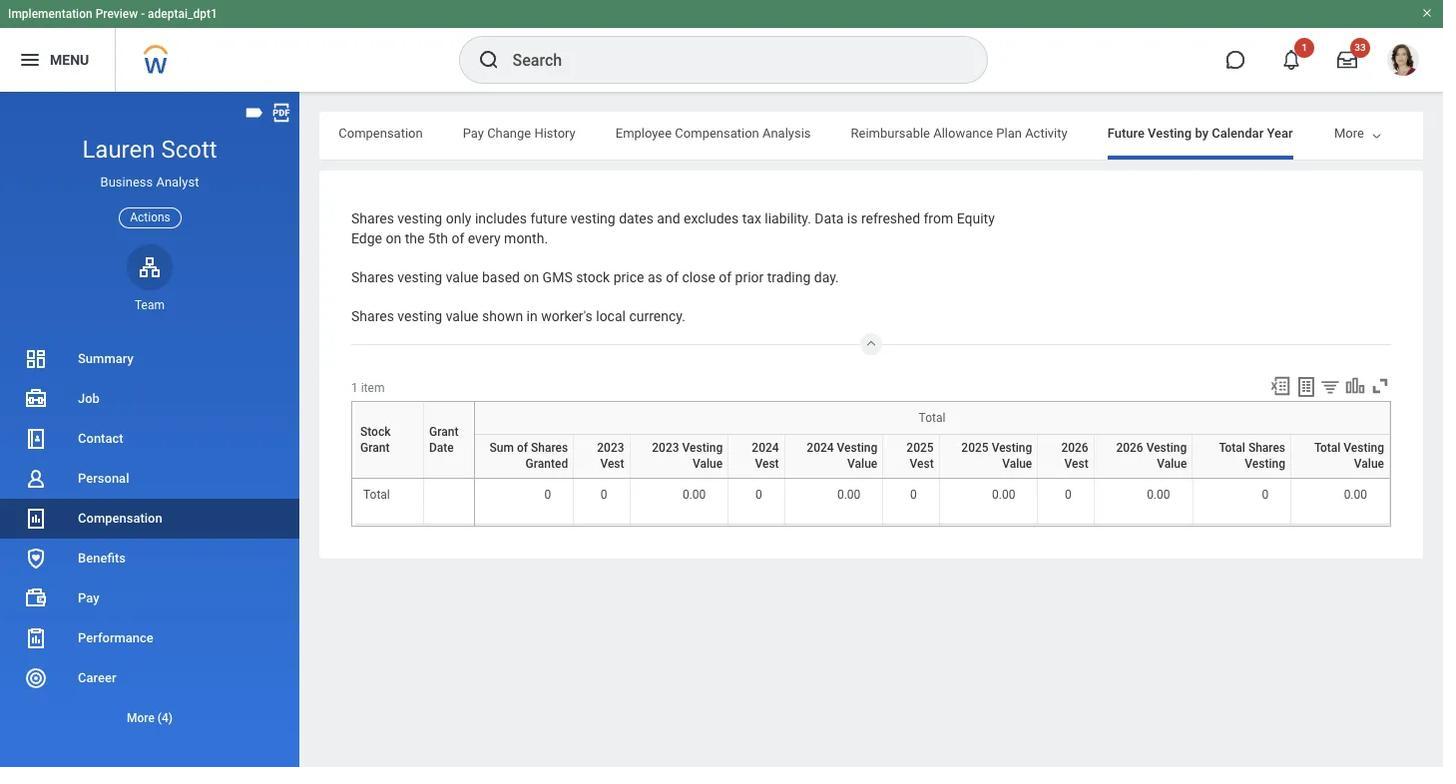 Task type: describe. For each thing, give the bounding box(es) containing it.
excludes
[[684, 211, 739, 227]]

2026 vest
[[1062, 442, 1089, 472]]

more (4) button
[[0, 699, 299, 739]]

of inside shares vesting only includes future vesting dates and excludes tax liability. data is refreshed from equity edge on the 5th of every month.
[[452, 230, 464, 246]]

vesting inside total vesting value
[[1344, 442, 1385, 455]]

contact
[[78, 431, 123, 446]]

total vesting value
[[1315, 442, 1385, 472]]

lauren
[[82, 136, 155, 164]]

2026 down 2026 vest
[[1065, 478, 1067, 479]]

2025 vest
[[907, 442, 934, 472]]

total - total vesting value column header
[[1291, 478, 1390, 480]]

- down the total shares vesting
[[1239, 478, 1239, 479]]

grant date button
[[446, 478, 451, 479]]

reimbursable
[[851, 126, 930, 141]]

33
[[1355, 42, 1366, 53]]

as
[[648, 269, 663, 285]]

is
[[847, 211, 858, 227]]

vest inside 2026 vest
[[1065, 458, 1089, 472]]

benefits image
[[24, 547, 48, 571]]

- down sum of shares granted
[[520, 478, 520, 479]]

3 0.00 button from the left
[[992, 487, 1019, 503]]

5th
[[428, 230, 448, 246]]

vesting inside "2026 vesting value"
[[1147, 442, 1187, 455]]

shares up item at the left
[[351, 308, 394, 324]]

(4)
[[158, 712, 173, 726]]

- down 2025 vesting value
[[985, 478, 985, 479]]

0.00 for second the 0.00 button from the left
[[838, 488, 861, 502]]

2 horizontal spatial compensation
[[675, 126, 759, 141]]

shown
[[482, 308, 523, 324]]

inbox large image
[[1338, 50, 1358, 70]]

0 for 5th '0' button from the right
[[601, 488, 608, 502]]

export to worksheets image
[[1295, 375, 1319, 399]]

1 button
[[1270, 38, 1315, 82]]

total - 2026 vest button
[[1062, 478, 1071, 479]]

33 button
[[1326, 38, 1371, 82]]

2024 up total - 2024 vest button
[[752, 442, 779, 455]]

0.00 for fifth the 0.00 button from the right
[[683, 488, 706, 502]]

0.00 for first the 0.00 button from right
[[1344, 488, 1368, 502]]

vesting down 2023 vesting value
[[678, 478, 682, 479]]

career
[[78, 671, 116, 686]]

shares down the total shares vesting
[[1242, 478, 1245, 479]]

refreshed
[[861, 211, 920, 227]]

actions button
[[119, 207, 181, 228]]

total shares vesting
[[1219, 442, 1286, 472]]

grant up grant date button
[[429, 425, 459, 439]]

vest inside 2024 vest
[[755, 458, 779, 472]]

future
[[1108, 126, 1145, 141]]

history
[[534, 126, 576, 141]]

job image
[[24, 387, 48, 411]]

summary link
[[0, 339, 299, 379]]

menu
[[50, 52, 89, 68]]

the
[[405, 230, 425, 246]]

trading
[[767, 269, 811, 285]]

row element containing sum of shares granted
[[475, 402, 1395, 478]]

2025 down the 2025 vest
[[910, 478, 912, 479]]

liability.
[[765, 211, 812, 227]]

adeptai_dpt1
[[148, 7, 217, 21]]

shares vesting value shown in worker's local currency.
[[351, 308, 686, 324]]

stock for stock grant
[[360, 425, 391, 439]]

2024 down 2024 vest
[[755, 478, 758, 479]]

menu button
[[0, 28, 115, 92]]

of inside sum of shares granted
[[517, 442, 528, 455]]

in
[[527, 308, 538, 324]]

team link
[[127, 244, 173, 313]]

price
[[614, 269, 644, 285]]

chevron up image
[[860, 333, 883, 349]]

2024 vesting value
[[807, 442, 878, 472]]

implementation
[[8, 7, 93, 21]]

- down 2024 vest
[[755, 478, 755, 479]]

total - 2023 vest button
[[598, 478, 606, 479]]

2025 down 2025 vesting value
[[986, 478, 988, 479]]

vesting down the 2024 vesting value
[[833, 478, 837, 479]]

close
[[682, 269, 716, 285]]

worker's
[[541, 308, 593, 324]]

total - 2026 vesting value button
[[1137, 478, 1150, 479]]

1 item
[[351, 381, 385, 395]]

1 0.00 button from the left
[[683, 487, 709, 503]]

every
[[468, 230, 501, 246]]

analyst
[[156, 175, 199, 190]]

year
[[1267, 126, 1293, 141]]

total - 2025 vesting value button
[[983, 478, 995, 479]]

team
[[135, 298, 165, 312]]

edge
[[351, 230, 382, 246]]

1 horizontal spatial on
[[524, 269, 539, 285]]

vest down 2026 vest
[[1068, 478, 1070, 479]]

vesting left by
[[1148, 126, 1192, 141]]

6 0 button from the left
[[1262, 487, 1272, 503]]

performance
[[78, 631, 154, 646]]

plan
[[997, 126, 1022, 141]]

day.
[[814, 269, 839, 285]]

total - 2024 vest button
[[752, 478, 761, 479]]

shares down edge
[[351, 269, 394, 285]]

shares down sum of shares granted
[[523, 478, 527, 479]]

pay for pay change history
[[463, 126, 484, 141]]

vesting down 2025 vesting value
[[988, 478, 991, 479]]

stock grant
[[360, 425, 391, 455]]

list containing summary
[[0, 339, 299, 739]]

shares inside the total shares vesting
[[1249, 442, 1286, 455]]

2026 vesting value
[[1117, 442, 1187, 472]]

stock for stock grant grant date
[[386, 478, 389, 479]]

pay for pay
[[78, 591, 99, 606]]

local
[[596, 308, 626, 324]]

shares inside sum of shares granted
[[531, 442, 568, 455]]

1 for 1 item
[[351, 381, 358, 395]]

vesting for based
[[398, 269, 442, 285]]

personal image
[[24, 467, 48, 491]]

equity
[[957, 211, 995, 227]]

future
[[531, 211, 567, 227]]

employee
[[616, 126, 672, 141]]

5 0.00 button from the left
[[1344, 487, 1371, 503]]

value inside total vesting value
[[1355, 458, 1385, 472]]

value down total vesting value
[[1344, 478, 1347, 479]]

0.00 for second the 0.00 button from the right
[[1147, 488, 1171, 502]]

career image
[[24, 667, 48, 691]]

view printable version (pdf) image
[[271, 102, 293, 124]]

actions
[[130, 210, 171, 224]]

lauren scott
[[82, 136, 217, 164]]

benefits
[[78, 551, 126, 566]]

allowance
[[934, 126, 993, 141]]

value for based
[[446, 269, 479, 285]]

compensation link
[[0, 499, 299, 539]]

calendar
[[1212, 126, 1264, 141]]

by
[[1195, 126, 1209, 141]]

total - sum of shares granted button
[[517, 478, 531, 479]]

activity
[[1025, 126, 1068, 141]]

of left 'prior'
[[719, 269, 732, 285]]

vesting for includes
[[398, 211, 442, 227]]

total element
[[363, 484, 390, 502]]

pay change history
[[463, 126, 576, 141]]

total inside total vesting value
[[1315, 442, 1341, 455]]

of right "as"
[[666, 269, 679, 285]]

data
[[815, 211, 844, 227]]

2023 down 2023 vest
[[601, 478, 603, 479]]

and
[[657, 211, 680, 227]]

grant down grant date on the bottom
[[446, 478, 449, 479]]

pay link
[[0, 579, 299, 619]]

change
[[487, 126, 531, 141]]

1 horizontal spatial compensation
[[339, 126, 423, 141]]

2024 vest
[[752, 442, 779, 472]]

2025 vesting value
[[962, 442, 1033, 472]]

export to excel image
[[1270, 375, 1292, 397]]



Task type: vqa. For each thing, say whether or not it's contained in the screenshot.
top Customer Service Operations
no



Task type: locate. For each thing, give the bounding box(es) containing it.
reimbursable allowance plan activity
[[851, 126, 1068, 141]]

0 down total - 2023 vest button
[[601, 488, 608, 502]]

pay image
[[24, 587, 48, 611]]

- down the 2024 vesting value
[[830, 478, 831, 479]]

2026 down "2026 vesting value"
[[1140, 478, 1143, 479]]

grant
[[429, 425, 459, 439], [360, 441, 390, 455], [389, 478, 391, 479], [446, 478, 449, 479]]

navigation pane region
[[0, 92, 299, 768]]

vesting inside the total shares vesting
[[1245, 458, 1286, 472]]

of down sum of shares granted
[[522, 478, 523, 479]]

1 vertical spatial stock
[[386, 478, 389, 479]]

1 vertical spatial value
[[446, 308, 479, 324]]

0 button
[[545, 487, 554, 503], [601, 487, 611, 503], [756, 487, 765, 503], [910, 487, 920, 503], [1065, 487, 1075, 503], [1262, 487, 1272, 503]]

total
[[919, 411, 946, 425], [1219, 442, 1246, 455], [1315, 442, 1341, 455], [517, 478, 519, 479], [598, 478, 600, 479], [673, 478, 675, 479], [752, 478, 755, 479], [828, 478, 830, 479], [907, 478, 909, 479], [983, 478, 985, 479], [1062, 478, 1064, 479], [1137, 478, 1140, 479], [1236, 478, 1238, 479], [1239, 478, 1241, 479], [1335, 478, 1337, 479], [1338, 478, 1340, 479], [363, 488, 390, 502]]

granted inside sum of shares granted
[[526, 458, 568, 472]]

2026 up total - 2026 vesting value button
[[1117, 442, 1144, 455]]

0.00 down total - 2024 vesting value button
[[838, 488, 861, 502]]

more (4)
[[127, 712, 173, 726]]

2026
[[1062, 442, 1089, 455], [1117, 442, 1144, 455], [1065, 478, 1067, 479], [1140, 478, 1143, 479]]

1 value from the top
[[446, 269, 479, 285]]

more inside dropdown button
[[127, 712, 155, 726]]

value for shown
[[446, 308, 479, 324]]

1 for 1
[[1302, 42, 1308, 53]]

5 0 from the left
[[1065, 488, 1072, 502]]

4 0.00 from the left
[[1147, 488, 1171, 502]]

1 inside button
[[1302, 42, 1308, 53]]

0 button down total - 2025 vest button
[[910, 487, 920, 503]]

3 0 button from the left
[[756, 487, 765, 503]]

of down 'only'
[[452, 230, 464, 246]]

vest up total - 2024 vest button
[[755, 458, 779, 472]]

0 for 2nd '0' button from right
[[1065, 488, 1072, 502]]

only
[[446, 211, 472, 227]]

value left based
[[446, 269, 479, 285]]

based
[[482, 269, 520, 285]]

more for more
[[1335, 126, 1365, 141]]

vest inside the 2025 vest
[[910, 458, 934, 472]]

tag image
[[244, 102, 266, 124]]

grant inside stock grant
[[360, 441, 390, 455]]

vest down the 2025 vest
[[913, 478, 915, 479]]

value inside 2023 vesting value
[[693, 458, 723, 472]]

2 0.00 button from the left
[[838, 487, 864, 503]]

pay down "benefits" at the left of page
[[78, 591, 99, 606]]

currency.
[[629, 308, 686, 324]]

value down the 2024 vesting value
[[837, 478, 839, 479]]

pay left change
[[463, 126, 484, 141]]

expand/collapse chart image
[[1345, 375, 1367, 397]]

vest up total - 2026 vest button
[[1065, 458, 1089, 472]]

- down 2026 vest
[[1065, 478, 1065, 479]]

0.00 button down total - 2024 vesting value button
[[838, 487, 864, 503]]

value down 2025 vesting value
[[992, 478, 994, 479]]

5 0 button from the left
[[1065, 487, 1075, 503]]

on left gms
[[524, 269, 539, 285]]

1 vertical spatial on
[[524, 269, 539, 285]]

2 0 from the left
[[601, 488, 608, 502]]

vest inside 2023 vest
[[600, 458, 624, 472]]

1 vertical spatial date
[[449, 478, 451, 479]]

1 vertical spatial pay
[[78, 591, 99, 606]]

2023 up total - 2023 vest button
[[597, 442, 624, 455]]

2 value from the top
[[446, 308, 479, 324]]

0.00 button down total - total vesting value column header
[[1344, 487, 1371, 503]]

on left the
[[386, 230, 401, 246]]

2 0 button from the left
[[601, 487, 611, 503]]

vesting down the total shares vesting
[[1245, 478, 1248, 479]]

0 vertical spatial on
[[386, 230, 401, 246]]

granted
[[526, 458, 568, 472], [527, 478, 530, 479]]

career link
[[0, 659, 299, 699]]

vesting up total - 2023 vesting value button
[[682, 442, 723, 455]]

job
[[78, 391, 100, 406]]

team lauren scott element
[[127, 297, 173, 313]]

gms
[[543, 269, 573, 285]]

- down "2026 vesting value"
[[1140, 478, 1140, 479]]

0.00
[[683, 488, 706, 502], [838, 488, 861, 502], [992, 488, 1016, 502], [1147, 488, 1171, 502], [1344, 488, 1368, 502]]

tab list containing compensation
[[197, 112, 1301, 160]]

0 button down total - total shares vesting column header at the right bottom of page
[[1262, 487, 1272, 503]]

2024 inside the 2024 vesting value
[[807, 442, 834, 455]]

shares up edge
[[351, 211, 394, 227]]

value left 2024 vest
[[693, 458, 723, 472]]

1 vertical spatial more
[[127, 712, 155, 726]]

compensation
[[339, 126, 423, 141], [675, 126, 759, 141], [78, 511, 162, 526]]

2025
[[907, 442, 934, 455], [962, 442, 989, 455], [910, 478, 912, 479], [986, 478, 988, 479]]

value down "2026 vesting value"
[[1146, 478, 1149, 479]]

select to filter grid data image
[[1320, 376, 1342, 397]]

future vesting by calendar year
[[1108, 126, 1293, 141]]

performance image
[[24, 627, 48, 651]]

implementation preview -   adeptai_dpt1
[[8, 7, 217, 21]]

0 horizontal spatial 1
[[351, 381, 358, 395]]

0 vertical spatial date
[[429, 441, 454, 455]]

2 0.00 from the left
[[838, 488, 861, 502]]

total - 2023 vesting value button
[[673, 478, 686, 479]]

2024 down the 2024 vesting value
[[831, 478, 833, 479]]

vesting up total - 2026 vesting value button
[[1147, 442, 1187, 455]]

0.00 down total - total vesting value column header
[[1344, 488, 1368, 502]]

row element
[[475, 402, 1395, 478], [354, 402, 479, 478]]

0 vertical spatial value
[[446, 269, 479, 285]]

0 down total - 2026 vest button
[[1065, 488, 1072, 502]]

-
[[141, 7, 145, 21], [520, 478, 520, 479], [600, 478, 600, 479], [675, 478, 676, 479], [755, 478, 755, 479], [830, 478, 831, 479], [910, 478, 910, 479], [985, 478, 985, 479], [1065, 478, 1065, 479], [1140, 478, 1140, 479], [1239, 478, 1239, 479], [1338, 478, 1338, 479]]

more (4) button
[[0, 707, 299, 731]]

compensation inside navigation pane region
[[78, 511, 162, 526]]

0.00 down total - 2026 vesting value button
[[1147, 488, 1171, 502]]

Search Workday  search field
[[513, 38, 946, 82]]

- down 2023 vest
[[600, 478, 600, 479]]

granted down sum of shares granted
[[527, 478, 530, 479]]

0 horizontal spatial sum
[[490, 442, 514, 455]]

stock down item at the left
[[360, 425, 391, 439]]

- down 2023 vesting value
[[675, 478, 676, 479]]

- inside the menu banner
[[141, 7, 145, 21]]

tax
[[742, 211, 762, 227]]

1
[[1302, 42, 1308, 53], [351, 381, 358, 395]]

0 for sixth '0' button from right
[[545, 488, 551, 502]]

shares up total - sum of shares granted button
[[531, 442, 568, 455]]

2023 inside 2023 vesting value
[[652, 442, 679, 455]]

2025 up total - 2025 vest button
[[907, 442, 934, 455]]

0 vertical spatial pay
[[463, 126, 484, 141]]

1 row element from the left
[[475, 402, 1395, 478]]

menu banner
[[0, 0, 1444, 92]]

1 0 button from the left
[[545, 487, 554, 503]]

from
[[924, 211, 954, 227]]

row element containing stock grant
[[354, 402, 479, 478]]

preview
[[96, 7, 138, 21]]

summary image
[[24, 347, 48, 371]]

1 0 from the left
[[545, 488, 551, 502]]

vesting
[[398, 211, 442, 227], [571, 211, 616, 227], [398, 269, 442, 285], [398, 308, 442, 324]]

benefits link
[[0, 539, 299, 579]]

on
[[386, 230, 401, 246], [524, 269, 539, 285]]

value inside "2026 vesting value"
[[1157, 458, 1187, 472]]

of up total - sum of shares granted button
[[517, 442, 528, 455]]

scott
[[161, 136, 217, 164]]

vesting down total vesting value
[[1340, 478, 1344, 479]]

2 row element from the left
[[354, 402, 479, 478]]

0.00 down total - 2025 vesting value button
[[992, 488, 1016, 502]]

0 vertical spatial stock
[[360, 425, 391, 439]]

value left 2026 vest
[[1002, 458, 1033, 472]]

more left (4)
[[127, 712, 155, 726]]

shares inside shares vesting only includes future vesting dates and excludes tax liability. data is refreshed from equity edge on the 5th of every month.
[[351, 211, 394, 227]]

4 0 from the left
[[910, 488, 917, 502]]

0 horizontal spatial more
[[127, 712, 155, 726]]

vest up total - sum of shares granted total - 2023 vest total - 2023 vesting value total - 2024 vest total - 2024 vesting value total - 2025 vest total - 2025 vesting value total - 2026 vest total - 2026 vesting value total - total shares vesting total - total vesting value
[[910, 458, 934, 472]]

0.00 button down total - 2025 vesting value button
[[992, 487, 1019, 503]]

sum
[[490, 442, 514, 455], [520, 478, 522, 479]]

1 horizontal spatial pay
[[463, 126, 484, 141]]

2023 down 2023 vesting value
[[676, 478, 678, 479]]

shares vesting only includes future vesting dates and excludes tax liability. data is refreshed from equity edge on the 5th of every month.
[[351, 211, 995, 246]]

grant up total element
[[389, 478, 391, 479]]

vesting up total - total shares vesting column header at the right bottom of page
[[1245, 458, 1286, 472]]

stock
[[576, 269, 610, 285]]

vest down 2023 vest
[[603, 478, 605, 479]]

value
[[446, 269, 479, 285], [446, 308, 479, 324]]

total - 2024 vesting value button
[[828, 478, 840, 479]]

vest
[[600, 458, 624, 472], [755, 458, 779, 472], [910, 458, 934, 472], [1065, 458, 1089, 472], [603, 478, 605, 479], [758, 478, 760, 479], [913, 478, 915, 479], [1068, 478, 1070, 479]]

- down the 2025 vest
[[910, 478, 910, 479]]

personal
[[78, 471, 129, 486]]

0 horizontal spatial compensation
[[78, 511, 162, 526]]

value inside the 2024 vesting value
[[848, 458, 878, 472]]

0 button down sum of shares granted
[[545, 487, 554, 503]]

value left shown
[[446, 308, 479, 324]]

sum of shares granted
[[490, 442, 568, 472]]

0 down total - 2024 vest button
[[756, 488, 762, 502]]

summary
[[78, 351, 134, 366]]

vesting up total - 2025 vesting value button
[[992, 442, 1033, 455]]

stock grant button
[[386, 478, 392, 479]]

0.00 for 3rd the 0.00 button from the right
[[992, 488, 1016, 502]]

value inside 2025 vesting value
[[1002, 458, 1033, 472]]

0 horizontal spatial on
[[386, 230, 401, 246]]

total - total shares vesting column header
[[1193, 478, 1291, 480]]

vesting down "2026 vesting value"
[[1143, 478, 1146, 479]]

vesting up total - total vesting value column header
[[1344, 442, 1385, 455]]

list
[[0, 339, 299, 739]]

0.00 button down total - 2026 vesting value button
[[1147, 487, 1174, 503]]

personal link
[[0, 459, 299, 499]]

1 horizontal spatial 1
[[1302, 42, 1308, 53]]

toolbar
[[1261, 375, 1392, 401]]

granted up total - sum of shares granted button
[[526, 458, 568, 472]]

0 vertical spatial more
[[1335, 126, 1365, 141]]

sum inside sum of shares granted
[[490, 442, 514, 455]]

4 0 button from the left
[[910, 487, 920, 503]]

date down grant date on the bottom
[[449, 478, 451, 479]]

pay
[[463, 126, 484, 141], [78, 591, 99, 606]]

2026 up total - 2026 vest button
[[1062, 442, 1089, 455]]

of
[[452, 230, 464, 246], [666, 269, 679, 285], [719, 269, 732, 285], [517, 442, 528, 455], [522, 478, 523, 479]]

value left the 2025 vest
[[848, 458, 878, 472]]

search image
[[477, 48, 501, 72]]

more
[[1335, 126, 1365, 141], [127, 712, 155, 726]]

vesting
[[1148, 126, 1192, 141], [682, 442, 723, 455], [837, 442, 878, 455], [992, 442, 1033, 455], [1147, 442, 1187, 455], [1344, 442, 1385, 455], [1245, 458, 1286, 472], [678, 478, 682, 479], [833, 478, 837, 479], [988, 478, 991, 479], [1143, 478, 1146, 479], [1245, 478, 1248, 479], [1340, 478, 1344, 479]]

stock
[[360, 425, 391, 439], [386, 478, 389, 479]]

2024 up total - 2024 vesting value button
[[807, 442, 834, 455]]

1 vertical spatial granted
[[527, 478, 530, 479]]

1 0.00 from the left
[[683, 488, 706, 502]]

sum down sum of shares granted
[[520, 478, 522, 479]]

notifications large image
[[1282, 50, 1302, 70]]

0 button down total - 2023 vest button
[[601, 487, 611, 503]]

vest down 2024 vest
[[758, 478, 760, 479]]

date up grant date button
[[429, 441, 454, 455]]

value
[[693, 458, 723, 472], [848, 458, 878, 472], [1002, 458, 1033, 472], [1157, 458, 1187, 472], [1355, 458, 1385, 472], [682, 478, 685, 479], [837, 478, 839, 479], [992, 478, 994, 479], [1146, 478, 1149, 479], [1344, 478, 1347, 479]]

more for more (4)
[[127, 712, 155, 726]]

vesting inside 2025 vesting value
[[992, 442, 1033, 455]]

date inside grant date
[[429, 441, 454, 455]]

analysis
[[763, 126, 811, 141]]

shares vesting value based on gms stock price as of close of prior trading day.
[[351, 269, 839, 285]]

3 0.00 from the left
[[992, 488, 1016, 502]]

compensation image
[[24, 507, 48, 531]]

vesting for shown
[[398, 308, 442, 324]]

1 left item at the left
[[351, 381, 358, 395]]

0 button down total - 2026 vest button
[[1065, 487, 1075, 503]]

contact link
[[0, 419, 299, 459]]

2025 up total - 2025 vesting value button
[[962, 442, 989, 455]]

business
[[100, 175, 153, 190]]

3 0 from the left
[[756, 488, 762, 502]]

1 vertical spatial 1
[[351, 381, 358, 395]]

on inside shares vesting only includes future vesting dates and excludes tax liability. data is refreshed from equity edge on the 5th of every month.
[[386, 230, 401, 246]]

4 0.00 button from the left
[[1147, 487, 1174, 503]]

tab list
[[197, 112, 1301, 160]]

total - 2025 vest button
[[907, 478, 916, 479]]

stock grant grant date
[[386, 478, 451, 479]]

vesting inside 2023 vesting value
[[682, 442, 723, 455]]

0 for 4th '0' button from left
[[910, 488, 917, 502]]

value down 2023 vesting value
[[682, 478, 685, 479]]

shares
[[351, 211, 394, 227], [351, 269, 394, 285], [351, 308, 394, 324], [531, 442, 568, 455], [1249, 442, 1286, 455], [523, 478, 527, 479], [1242, 478, 1245, 479]]

view team image
[[138, 255, 162, 279]]

0 for 4th '0' button from right
[[756, 488, 762, 502]]

performance link
[[0, 619, 299, 659]]

5 0.00 from the left
[[1344, 488, 1368, 502]]

1 horizontal spatial more
[[1335, 126, 1365, 141]]

6 0 from the left
[[1262, 488, 1269, 502]]

0 horizontal spatial pay
[[78, 591, 99, 606]]

0 vertical spatial 1
[[1302, 42, 1308, 53]]

more right year
[[1335, 126, 1365, 141]]

pay inside navigation pane region
[[78, 591, 99, 606]]

0 vertical spatial granted
[[526, 458, 568, 472]]

fullscreen image
[[1370, 375, 1392, 397]]

0 button down total - 2024 vest button
[[756, 487, 765, 503]]

close environment banner image
[[1422, 7, 1434, 19]]

employee compensation analysis
[[616, 126, 811, 141]]

shares up total - total shares vesting column header at the right bottom of page
[[1249, 442, 1286, 455]]

dates
[[619, 211, 654, 227]]

2025 inside 2025 vesting value
[[962, 442, 989, 455]]

business analyst
[[100, 175, 199, 190]]

profile logan mcneil image
[[1388, 44, 1420, 80]]

1 horizontal spatial sum
[[520, 478, 522, 479]]

value up total - total vesting value column header
[[1355, 458, 1385, 472]]

0 down sum of shares granted
[[545, 488, 551, 502]]

sum right grant date on the bottom
[[490, 442, 514, 455]]

includes
[[475, 211, 527, 227]]

2026 inside "2026 vesting value"
[[1117, 442, 1144, 455]]

1 vertical spatial sum
[[520, 478, 522, 479]]

job link
[[0, 379, 299, 419]]

0 for 6th '0' button
[[1262, 488, 1269, 502]]

vest up total - 2023 vest button
[[600, 458, 624, 472]]

2023 up total - 2023 vesting value button
[[652, 442, 679, 455]]

0 vertical spatial sum
[[490, 442, 514, 455]]

- down total vesting value
[[1338, 478, 1338, 479]]

justify image
[[18, 48, 42, 72]]

vesting inside the 2024 vesting value
[[837, 442, 878, 455]]

contact image
[[24, 427, 48, 451]]

total inside the total shares vesting
[[1219, 442, 1246, 455]]



